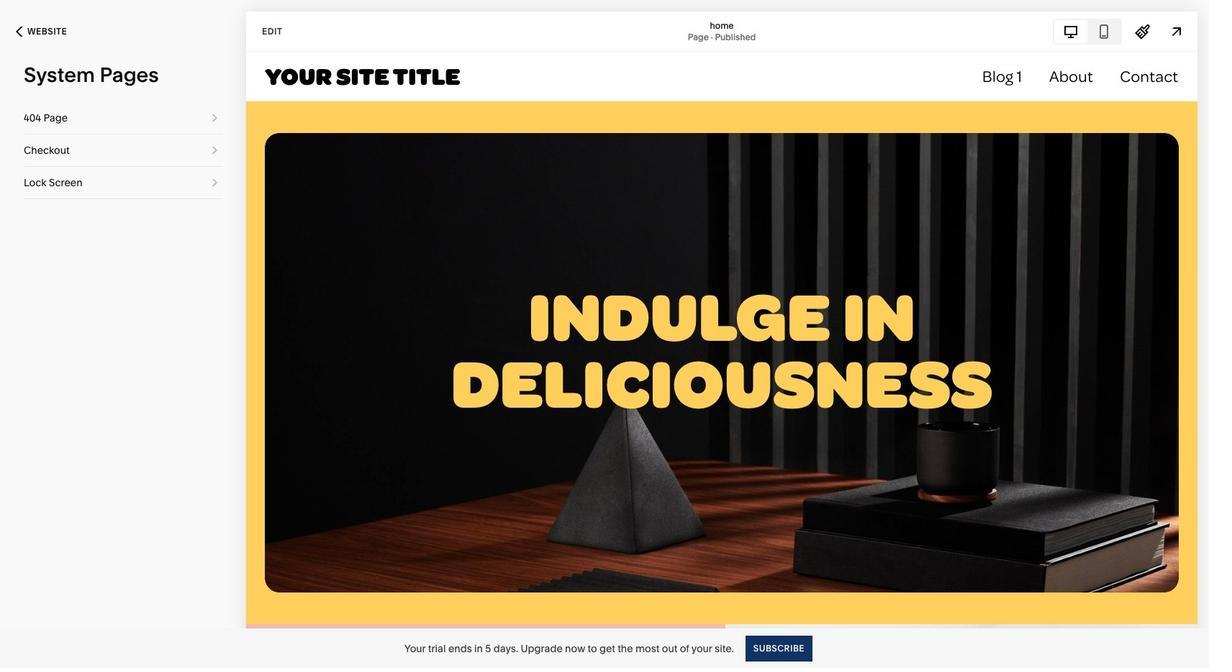 Task type: locate. For each thing, give the bounding box(es) containing it.
chevron small right image
[[207, 175, 222, 191]]

1 chevron small right image from the top
[[207, 110, 222, 126]]

1 vertical spatial chevron small right image
[[207, 143, 222, 158]]

desktop image
[[1063, 23, 1079, 39]]

0 vertical spatial chevron small right image
[[207, 110, 222, 126]]

mobile image
[[1096, 23, 1112, 39]]

chevron small right image
[[207, 110, 222, 126], [207, 143, 222, 158]]

tab list
[[1055, 20, 1121, 43]]

2 chevron small right image from the top
[[207, 143, 222, 158]]



Task type: describe. For each thing, give the bounding box(es) containing it.
site preview image
[[1169, 23, 1185, 39]]

style image
[[1135, 23, 1151, 39]]



Task type: vqa. For each thing, say whether or not it's contained in the screenshot.
topmost chevron small right icon
yes



